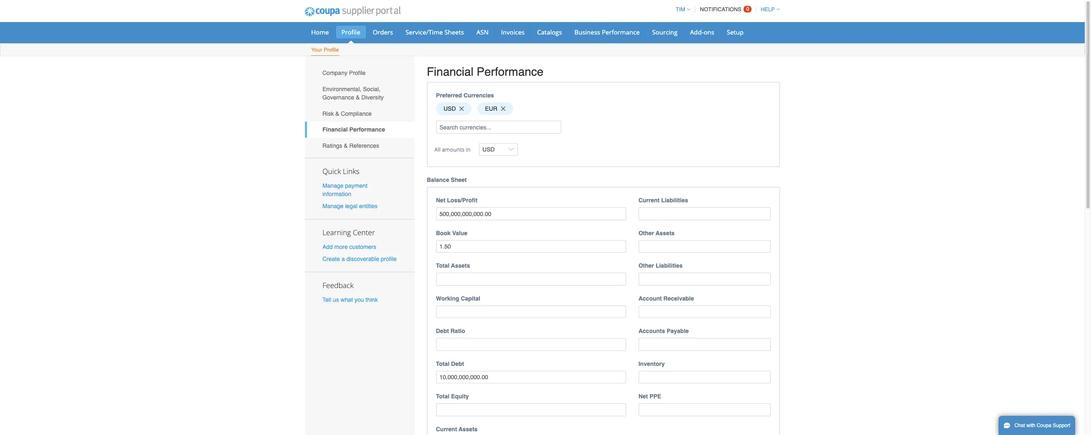 Task type: describe. For each thing, give the bounding box(es) containing it.
working
[[436, 295, 459, 302]]

governance
[[323, 94, 354, 101]]

net for net ppe
[[639, 394, 648, 400]]

net for net loss/profit
[[436, 197, 446, 204]]

eur option
[[478, 102, 513, 115]]

current for current assets
[[436, 426, 457, 433]]

all
[[435, 146, 441, 153]]

performance for business performance link
[[602, 28, 640, 36]]

Net PPE text field
[[639, 404, 771, 417]]

feedback
[[323, 281, 354, 291]]

us
[[333, 297, 339, 304]]

create a discoverable profile
[[323, 256, 397, 263]]

catalogs
[[537, 28, 562, 36]]

& for compliance
[[336, 110, 339, 117]]

ratio
[[451, 328, 465, 335]]

total for total assets
[[436, 263, 450, 269]]

Total Equity text field
[[436, 404, 626, 417]]

other for other assets
[[639, 230, 654, 237]]

company profile link
[[305, 65, 414, 81]]

1 vertical spatial debt
[[451, 361, 464, 368]]

add
[[323, 244, 333, 250]]

tim
[[676, 6, 685, 13]]

quick
[[323, 166, 341, 176]]

Accounts Payable text field
[[639, 339, 771, 351]]

current assets
[[436, 426, 478, 433]]

Current Liabilities text field
[[639, 208, 771, 220]]

chat with coupa support
[[1015, 423, 1071, 429]]

company profile
[[323, 70, 366, 76]]

help
[[761, 6, 775, 13]]

book
[[436, 230, 451, 237]]

assets for other assets
[[656, 230, 675, 237]]

performance for financial performance link
[[349, 126, 385, 133]]

equity
[[451, 394, 469, 400]]

usd
[[444, 105, 456, 112]]

manage legal entities
[[323, 203, 378, 210]]

invoices
[[501, 28, 525, 36]]

Book Value text field
[[436, 240, 626, 253]]

Account Receivable text field
[[639, 306, 771, 319]]

business performance
[[575, 28, 640, 36]]

balance
[[427, 177, 449, 184]]

manage for manage legal entities
[[323, 203, 344, 210]]

service/time
[[406, 28, 443, 36]]

discoverable
[[347, 256, 379, 263]]

your profile
[[311, 47, 339, 53]]

risk & compliance link
[[305, 106, 414, 122]]

preferred
[[436, 92, 462, 99]]

selected list box
[[433, 100, 774, 117]]

usd option
[[436, 102, 472, 115]]

chat
[[1015, 423, 1025, 429]]

tell
[[323, 297, 331, 304]]

coupa
[[1037, 423, 1052, 429]]

ratings & references link
[[305, 138, 414, 154]]

net ppe
[[639, 394, 661, 400]]

Net Loss/Profit text field
[[436, 208, 626, 220]]

your profile link
[[311, 45, 340, 56]]

notifications 0
[[700, 6, 750, 13]]

financial performance link
[[305, 122, 414, 138]]

business performance link
[[569, 26, 645, 38]]

tim link
[[672, 6, 690, 13]]

accounts payable
[[639, 328, 689, 335]]

currencies
[[464, 92, 494, 99]]

orders
[[373, 28, 393, 36]]

learning center
[[323, 228, 375, 238]]

add more customers
[[323, 244, 376, 250]]

total assets
[[436, 263, 470, 269]]

Debt Ratio text field
[[436, 339, 626, 351]]

environmental, social, governance & diversity
[[323, 86, 384, 101]]

book value
[[436, 230, 468, 237]]

current for current liabilities
[[639, 197, 660, 204]]

links
[[343, 166, 360, 176]]

ppe
[[650, 394, 661, 400]]

manage payment information link
[[323, 182, 368, 197]]

Other Liabilities text field
[[639, 273, 771, 286]]

1 horizontal spatial performance
[[477, 65, 544, 78]]

profile for company profile
[[349, 70, 366, 76]]

your
[[311, 47, 322, 53]]

add-ons
[[690, 28, 715, 36]]

total equity
[[436, 394, 469, 400]]

tell us what you think
[[323, 297, 378, 304]]

total for total debt
[[436, 361, 450, 368]]

other assets
[[639, 230, 675, 237]]

& for references
[[344, 143, 348, 149]]

Other Assets text field
[[639, 240, 771, 253]]

orders link
[[367, 26, 399, 38]]

inventory
[[639, 361, 665, 368]]

eur
[[485, 105, 498, 112]]

ratings
[[323, 143, 342, 149]]

0
[[747, 6, 750, 12]]

manage for manage payment information
[[323, 182, 344, 189]]

Inventory text field
[[639, 371, 771, 384]]

you
[[355, 297, 364, 304]]

profile link
[[336, 26, 366, 38]]

& inside environmental, social, governance & diversity
[[356, 94, 360, 101]]

entities
[[359, 203, 378, 210]]

setup link
[[722, 26, 749, 38]]

learning
[[323, 228, 351, 238]]

manage payment information
[[323, 182, 368, 197]]



Task type: locate. For each thing, give the bounding box(es) containing it.
0 vertical spatial manage
[[323, 182, 344, 189]]

other for other liabilities
[[639, 263, 654, 269]]

references
[[349, 143, 379, 149]]

account receivable
[[639, 295, 694, 302]]

0 vertical spatial total
[[436, 263, 450, 269]]

Working Capital text field
[[436, 306, 626, 319]]

in
[[466, 146, 471, 153]]

other
[[639, 230, 654, 237], [639, 263, 654, 269]]

1 horizontal spatial financial performance
[[427, 65, 544, 78]]

profile for your profile
[[324, 47, 339, 53]]

sheets
[[445, 28, 464, 36]]

diversity
[[361, 94, 384, 101]]

Total Assets text field
[[436, 273, 626, 286]]

profile
[[342, 28, 360, 36], [324, 47, 339, 53], [349, 70, 366, 76]]

navigation
[[672, 1, 780, 18]]

debt ratio
[[436, 328, 465, 335]]

catalogs link
[[532, 26, 568, 38]]

payment
[[345, 182, 368, 189]]

1 vertical spatial manage
[[323, 203, 344, 210]]

0 vertical spatial financial
[[427, 65, 474, 78]]

1 horizontal spatial current
[[639, 197, 660, 204]]

assets down current liabilities
[[656, 230, 675, 237]]

legal
[[345, 203, 358, 210]]

0 vertical spatial profile
[[342, 28, 360, 36]]

quick links
[[323, 166, 360, 176]]

1 total from the top
[[436, 263, 450, 269]]

current down the total equity
[[436, 426, 457, 433]]

liabilities for other liabilities
[[656, 263, 683, 269]]

help link
[[757, 6, 780, 13]]

2 vertical spatial total
[[436, 394, 450, 400]]

financial performance up currencies
[[427, 65, 544, 78]]

0 vertical spatial other
[[639, 230, 654, 237]]

2 horizontal spatial &
[[356, 94, 360, 101]]

1 other from the top
[[639, 230, 654, 237]]

financial performance down compliance
[[323, 126, 385, 133]]

company
[[323, 70, 348, 76]]

1 vertical spatial profile
[[324, 47, 339, 53]]

assets for current assets
[[459, 426, 478, 433]]

0 vertical spatial current
[[639, 197, 660, 204]]

with
[[1027, 423, 1036, 429]]

debt left ratio
[[436, 328, 449, 335]]

1 vertical spatial financial
[[323, 126, 348, 133]]

total for total equity
[[436, 394, 450, 400]]

center
[[353, 228, 375, 238]]

liabilities for current liabilities
[[661, 197, 688, 204]]

1 vertical spatial current
[[436, 426, 457, 433]]

1 vertical spatial &
[[336, 110, 339, 117]]

invoices link
[[496, 26, 530, 38]]

2 vertical spatial assets
[[459, 426, 478, 433]]

0 horizontal spatial financial performance
[[323, 126, 385, 133]]

2 other from the top
[[639, 263, 654, 269]]

0 vertical spatial &
[[356, 94, 360, 101]]

profile up environmental, social, governance & diversity link
[[349, 70, 366, 76]]

receivable
[[664, 295, 694, 302]]

1 horizontal spatial debt
[[451, 361, 464, 368]]

1 vertical spatial performance
[[477, 65, 544, 78]]

assets down value
[[451, 263, 470, 269]]

1 horizontal spatial net
[[639, 394, 648, 400]]

setup
[[727, 28, 744, 36]]

0 vertical spatial debt
[[436, 328, 449, 335]]

add-
[[690, 28, 704, 36]]

liabilities up account receivable
[[656, 263, 683, 269]]

0 vertical spatial performance
[[602, 28, 640, 36]]

0 horizontal spatial &
[[336, 110, 339, 117]]

total
[[436, 263, 450, 269], [436, 361, 450, 368], [436, 394, 450, 400]]

account
[[639, 295, 662, 302]]

add-ons link
[[685, 26, 720, 38]]

1 horizontal spatial financial
[[427, 65, 474, 78]]

profile down coupa supplier portal image
[[342, 28, 360, 36]]

1 horizontal spatial &
[[344, 143, 348, 149]]

& right "risk"
[[336, 110, 339, 117]]

customers
[[349, 244, 376, 250]]

net loss/profit
[[436, 197, 478, 204]]

liabilities up current liabilities text field
[[661, 197, 688, 204]]

financial
[[427, 65, 474, 78], [323, 126, 348, 133]]

environmental,
[[323, 86, 361, 93]]

& left "diversity"
[[356, 94, 360, 101]]

loss/profit
[[447, 197, 478, 204]]

home
[[311, 28, 329, 36]]

capital
[[461, 295, 480, 302]]

profile
[[381, 256, 397, 263]]

business
[[575, 28, 600, 36]]

payable
[[667, 328, 689, 335]]

total down debt ratio
[[436, 361, 450, 368]]

navigation containing notifications 0
[[672, 1, 780, 18]]

risk
[[323, 110, 334, 117]]

Search currencies... field
[[436, 121, 561, 134]]

net down balance
[[436, 197, 446, 204]]

2 total from the top
[[436, 361, 450, 368]]

assets down the equity on the bottom of page
[[459, 426, 478, 433]]

manage up information
[[323, 182, 344, 189]]

service/time sheets
[[406, 28, 464, 36]]

what
[[341, 297, 353, 304]]

environmental, social, governance & diversity link
[[305, 81, 414, 106]]

profile right your
[[324, 47, 339, 53]]

1 vertical spatial other
[[639, 263, 654, 269]]

2 vertical spatial &
[[344, 143, 348, 149]]

performance right business
[[602, 28, 640, 36]]

0 horizontal spatial net
[[436, 197, 446, 204]]

financial performance
[[427, 65, 544, 78], [323, 126, 385, 133]]

0 horizontal spatial financial
[[323, 126, 348, 133]]

manage inside manage payment information
[[323, 182, 344, 189]]

1 manage from the top
[[323, 182, 344, 189]]

1 vertical spatial total
[[436, 361, 450, 368]]

more
[[335, 244, 348, 250]]

total left the equity on the bottom of page
[[436, 394, 450, 400]]

risk & compliance
[[323, 110, 372, 117]]

current liabilities
[[639, 197, 688, 204]]

& right ratings
[[344, 143, 348, 149]]

current up other assets
[[639, 197, 660, 204]]

1 vertical spatial liabilities
[[656, 263, 683, 269]]

manage down information
[[323, 203, 344, 210]]

performance up currencies
[[477, 65, 544, 78]]

asn
[[477, 28, 489, 36]]

1 vertical spatial net
[[639, 394, 648, 400]]

other up the other liabilities
[[639, 230, 654, 237]]

value
[[452, 230, 468, 237]]

1 vertical spatial financial performance
[[323, 126, 385, 133]]

0 horizontal spatial performance
[[349, 126, 385, 133]]

create
[[323, 256, 340, 263]]

current
[[639, 197, 660, 204], [436, 426, 457, 433]]

0 horizontal spatial current
[[436, 426, 457, 433]]

home link
[[306, 26, 334, 38]]

2 manage from the top
[[323, 203, 344, 210]]

1 vertical spatial assets
[[451, 263, 470, 269]]

total down the book
[[436, 263, 450, 269]]

asn link
[[471, 26, 494, 38]]

all amounts in
[[435, 146, 471, 153]]

ratings & references
[[323, 143, 379, 149]]

social,
[[363, 86, 381, 93]]

net left ppe
[[639, 394, 648, 400]]

service/time sheets link
[[400, 26, 470, 38]]

sheet
[[451, 177, 467, 184]]

ons
[[704, 28, 715, 36]]

total debt
[[436, 361, 464, 368]]

Total Debt text field
[[436, 371, 626, 384]]

compliance
[[341, 110, 372, 117]]

0 vertical spatial assets
[[656, 230, 675, 237]]

0 vertical spatial financial performance
[[427, 65, 544, 78]]

other up account
[[639, 263, 654, 269]]

chat with coupa support button
[[999, 416, 1076, 436]]

other liabilities
[[639, 263, 683, 269]]

a
[[342, 256, 345, 263]]

0 vertical spatial liabilities
[[661, 197, 688, 204]]

notifications
[[700, 6, 742, 13]]

2 vertical spatial performance
[[349, 126, 385, 133]]

assets for total assets
[[451, 263, 470, 269]]

balance sheet
[[427, 177, 467, 184]]

financial up ratings
[[323, 126, 348, 133]]

debt
[[436, 328, 449, 335], [451, 361, 464, 368]]

3 total from the top
[[436, 394, 450, 400]]

0 horizontal spatial debt
[[436, 328, 449, 335]]

coupa supplier portal image
[[299, 1, 406, 22]]

debt down ratio
[[451, 361, 464, 368]]

financial up preferred
[[427, 65, 474, 78]]

manage legal entities link
[[323, 203, 378, 210]]

2 vertical spatial profile
[[349, 70, 366, 76]]

liabilities
[[661, 197, 688, 204], [656, 263, 683, 269]]

tell us what you think button
[[323, 296, 378, 304]]

create a discoverable profile link
[[323, 256, 397, 263]]

0 vertical spatial net
[[436, 197, 446, 204]]

think
[[366, 297, 378, 304]]

2 horizontal spatial performance
[[602, 28, 640, 36]]

assets
[[656, 230, 675, 237], [451, 263, 470, 269], [459, 426, 478, 433]]

performance up the references
[[349, 126, 385, 133]]



Task type: vqa. For each thing, say whether or not it's contained in the screenshot.
alert
no



